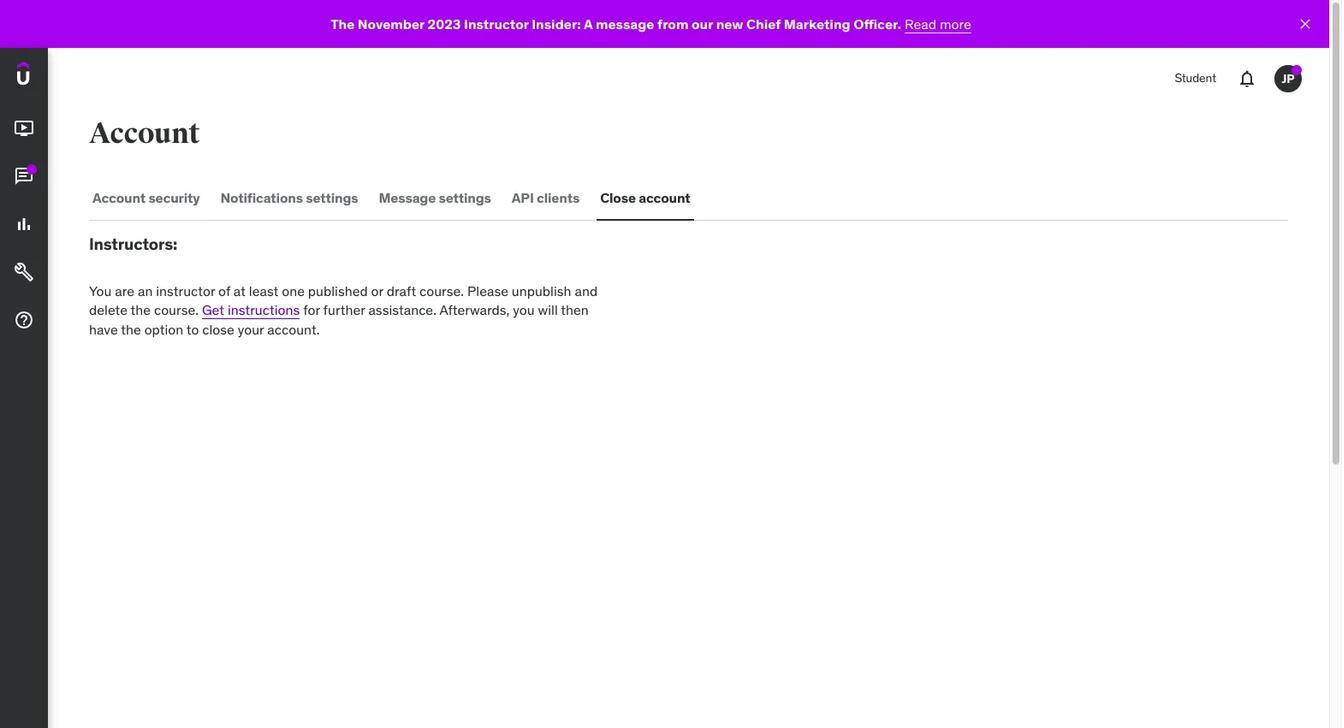 Task type: locate. For each thing, give the bounding box(es) containing it.
you
[[89, 282, 112, 299]]

course. up the afterwards,
[[420, 282, 464, 299]]

0 vertical spatial the
[[131, 302, 151, 319]]

message settings
[[379, 190, 491, 207]]

account
[[89, 116, 200, 152], [92, 190, 146, 207]]

1 vertical spatial course.
[[154, 302, 199, 319]]

1 medium image from the top
[[14, 262, 34, 283]]

api clients button
[[508, 178, 583, 219]]

from
[[658, 15, 689, 32]]

clients
[[537, 190, 580, 207]]

your
[[238, 321, 264, 338]]

student link
[[1165, 58, 1227, 99]]

account for account
[[89, 116, 200, 152]]

udemy image
[[17, 62, 95, 91]]

the november 2023 instructor insider: a message from our new chief marketing officer. read more
[[331, 15, 972, 32]]

1 vertical spatial medium image
[[14, 166, 34, 187]]

2 vertical spatial medium image
[[14, 214, 34, 235]]

account up instructors:
[[92, 190, 146, 207]]

instructors:
[[89, 234, 177, 254]]

close
[[202, 321, 234, 338]]

notifications settings button
[[217, 178, 362, 219]]

the down an
[[131, 302, 151, 319]]

notifications settings
[[220, 190, 358, 207]]

0 vertical spatial account
[[89, 116, 200, 152]]

jp link
[[1268, 58, 1309, 99]]

0 horizontal spatial settings
[[306, 190, 358, 207]]

one
[[282, 282, 305, 299]]

1 vertical spatial the
[[121, 321, 141, 338]]

medium image left you
[[14, 262, 34, 283]]

medium image
[[14, 262, 34, 283], [14, 310, 34, 331]]

of
[[218, 282, 230, 299]]

get
[[202, 302, 224, 319]]

an
[[138, 282, 153, 299]]

marketing
[[784, 15, 851, 32]]

instructions
[[228, 302, 300, 319]]

api
[[512, 190, 534, 207]]

chief
[[747, 15, 781, 32]]

2 medium image from the top
[[14, 310, 34, 331]]

2023
[[428, 15, 461, 32]]

instructor
[[156, 282, 215, 299]]

student
[[1175, 70, 1217, 86]]

settings right notifications
[[306, 190, 358, 207]]

message settings button
[[375, 178, 495, 219]]

settings
[[306, 190, 358, 207], [439, 190, 491, 207]]

0 vertical spatial course.
[[420, 282, 464, 299]]

1 horizontal spatial settings
[[439, 190, 491, 207]]

settings right message
[[439, 190, 491, 207]]

close account button
[[597, 178, 694, 219]]

account security button
[[89, 178, 203, 219]]

are
[[115, 282, 134, 299]]

least
[[249, 282, 279, 299]]

new
[[716, 15, 744, 32]]

2 settings from the left
[[439, 190, 491, 207]]

jp
[[1282, 71, 1295, 86]]

api clients
[[512, 190, 580, 207]]

1 horizontal spatial course.
[[420, 282, 464, 299]]

the right have
[[121, 321, 141, 338]]

3 medium image from the top
[[14, 214, 34, 235]]

account up account security
[[89, 116, 200, 152]]

the
[[131, 302, 151, 319], [121, 321, 141, 338]]

course.
[[420, 282, 464, 299], [154, 302, 199, 319]]

please
[[467, 282, 509, 299]]

officer.
[[854, 15, 902, 32]]

account.
[[267, 321, 320, 338]]

1 vertical spatial medium image
[[14, 310, 34, 331]]

medium image left have
[[14, 310, 34, 331]]

instructor
[[464, 15, 529, 32]]

and
[[575, 282, 598, 299]]

course. down instructor
[[154, 302, 199, 319]]

0 vertical spatial medium image
[[14, 118, 34, 139]]

insider:
[[532, 15, 581, 32]]

1 settings from the left
[[306, 190, 358, 207]]

2 medium image from the top
[[14, 166, 34, 187]]

medium image
[[14, 118, 34, 139], [14, 166, 34, 187], [14, 214, 34, 235]]

for further assistance. afterwards, you will then have the option to close your account.
[[89, 302, 589, 338]]

1 vertical spatial account
[[92, 190, 146, 207]]

0 horizontal spatial course.
[[154, 302, 199, 319]]

close account
[[600, 190, 691, 207]]

account inside button
[[92, 190, 146, 207]]

0 vertical spatial medium image
[[14, 262, 34, 283]]



Task type: describe. For each thing, give the bounding box(es) containing it.
to
[[186, 321, 199, 338]]

afterwards,
[[440, 302, 510, 319]]

at
[[234, 282, 246, 299]]

security
[[148, 190, 200, 207]]

option
[[144, 321, 183, 338]]

you have alerts image
[[1292, 65, 1302, 75]]

account for account security
[[92, 190, 146, 207]]

1 medium image from the top
[[14, 118, 34, 139]]

you are an instructor of at least one published or draft course. please unpublish and delete the course.
[[89, 282, 598, 319]]

close image
[[1297, 15, 1314, 33]]

unpublish
[[512, 282, 572, 299]]

assistance.
[[368, 302, 437, 319]]

delete
[[89, 302, 128, 319]]

our
[[692, 15, 713, 32]]

or
[[371, 282, 383, 299]]

close
[[600, 190, 636, 207]]

the inside you are an instructor of at least one published or draft course. please unpublish and delete the course.
[[131, 302, 151, 319]]

settings for message settings
[[439, 190, 491, 207]]

get instructions link
[[202, 302, 300, 319]]

notifications image
[[1237, 68, 1258, 89]]

get instructions
[[202, 302, 300, 319]]

november
[[358, 15, 425, 32]]

the
[[331, 15, 355, 32]]

you
[[513, 302, 535, 319]]

draft
[[387, 282, 416, 299]]

published
[[308, 282, 368, 299]]

read
[[905, 15, 937, 32]]

message
[[379, 190, 436, 207]]

more
[[940, 15, 972, 32]]

settings for notifications settings
[[306, 190, 358, 207]]

further
[[323, 302, 365, 319]]

account
[[639, 190, 691, 207]]

for
[[303, 302, 320, 319]]

notifications
[[220, 190, 303, 207]]

message
[[596, 15, 655, 32]]

then
[[561, 302, 589, 319]]

the inside 'for further assistance. afterwards, you will then have the option to close your account.'
[[121, 321, 141, 338]]

have
[[89, 321, 118, 338]]

account security
[[92, 190, 200, 207]]

will
[[538, 302, 558, 319]]

a
[[584, 15, 593, 32]]



Task type: vqa. For each thing, say whether or not it's contained in the screenshot.
the in for further assistance. Afterwards, you will then have the option to close your account.
yes



